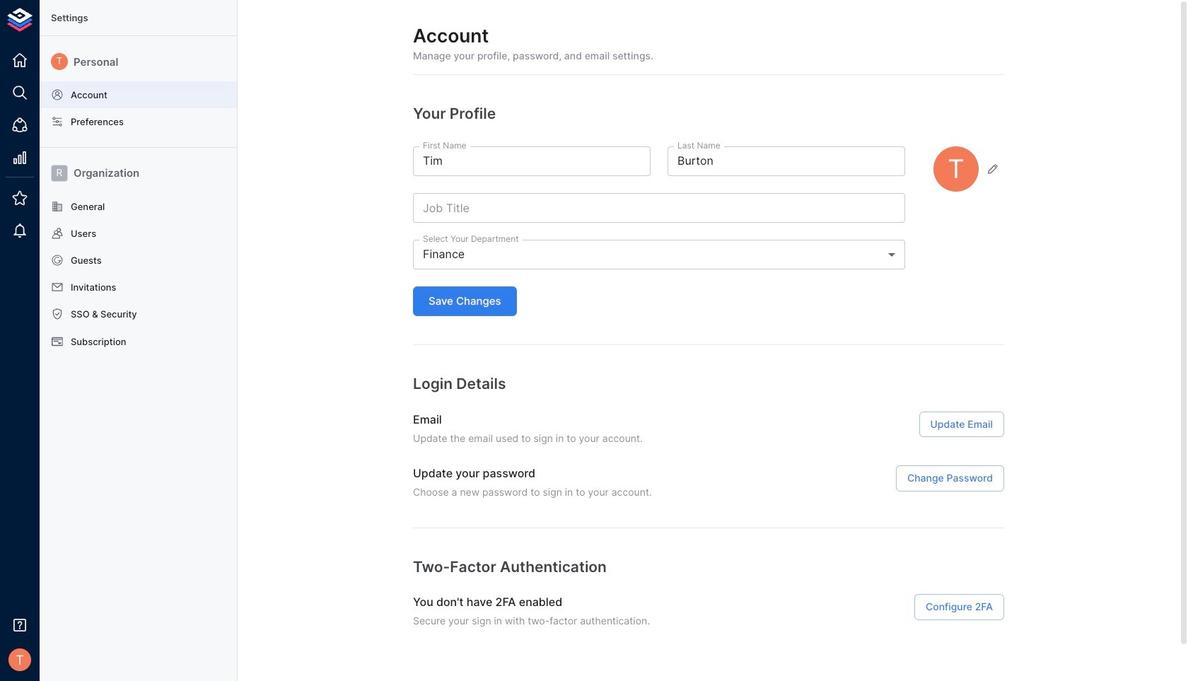 Task type: vqa. For each thing, say whether or not it's contained in the screenshot.
...
no



Task type: locate. For each thing, give the bounding box(es) containing it.
  field
[[413, 240, 906, 270]]



Task type: describe. For each thing, give the bounding box(es) containing it.
John text field
[[413, 146, 651, 176]]

CEO text field
[[413, 193, 906, 223]]

Doe text field
[[668, 146, 906, 176]]



